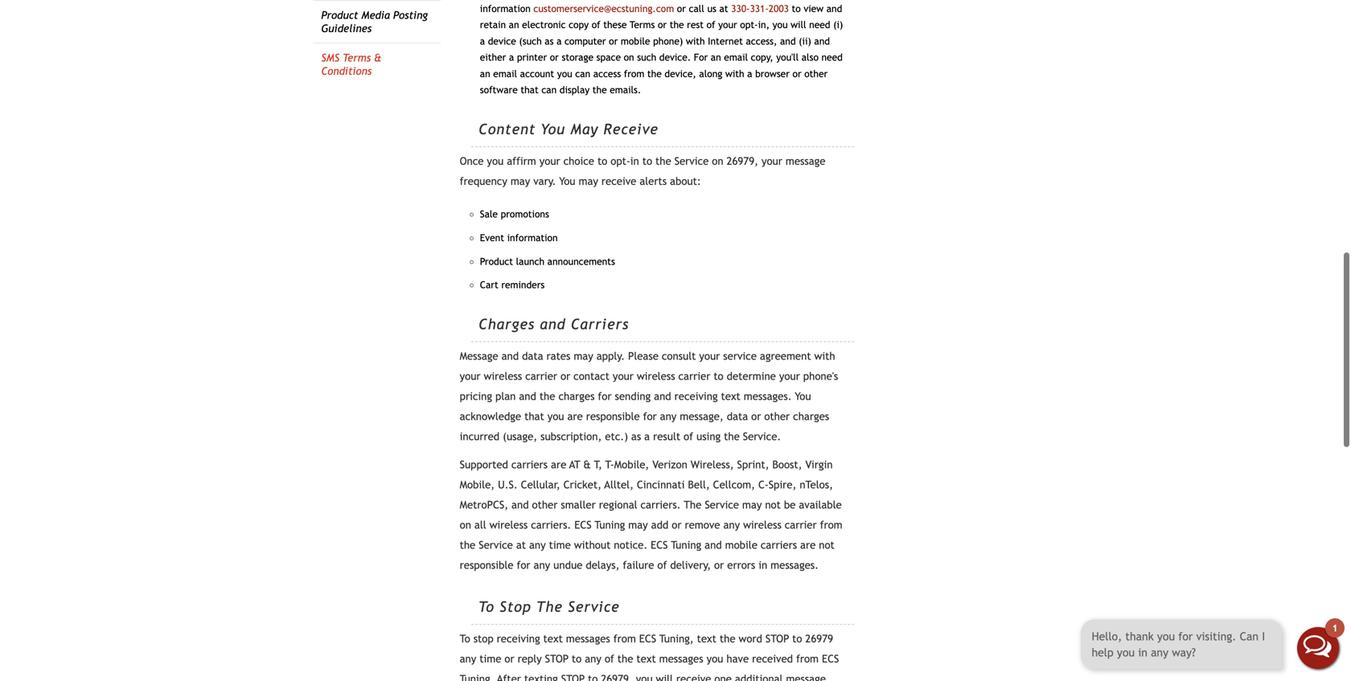 Task type: describe. For each thing, give the bounding box(es) containing it.
& inside the sms terms & conditions
[[374, 52, 382, 64]]

1 horizontal spatial charges
[[793, 410, 829, 423]]

1 horizontal spatial email
[[724, 52, 748, 63]]

any right remove
[[723, 519, 740, 531]]

storage
[[562, 52, 594, 63]]

receive inside once you affirm your choice to opt-in to the service on 26979, your message frequency may vary.                   you may receive alerts about:
[[602, 175, 637, 187]]

you inside once you affirm your choice to opt-in to the service on 26979, your message frequency may vary.                   you may receive alerts about:
[[559, 175, 575, 187]]

or right "printer" on the top left
[[550, 52, 559, 63]]

event information
[[480, 232, 558, 243]]

messages. inside message and data rates may apply. please consult your service agreement with your wireless carrier                   or contact your wireless carrier to determine your phone's pricing plan and the charges for                   sending and receiving text messages. you acknowledge that you are responsible for any message,                   data or other charges incurred (usage, subscription, etc.) as a result of using the service.
[[744, 390, 792, 403]]

stop
[[500, 599, 531, 615]]

0 vertical spatial need
[[809, 19, 830, 30]]

or left call at the right top of the page
[[677, 3, 686, 14]]

delays,
[[586, 559, 620, 572]]

guidelines
[[321, 22, 372, 35]]

wireless up plan
[[484, 370, 522, 383]]

add
[[651, 519, 669, 531]]

content you may receive
[[479, 121, 659, 138]]

may
[[571, 121, 598, 138]]

and down remove
[[705, 539, 722, 551]]

a down copy,
[[747, 68, 752, 79]]

notice.
[[614, 539, 648, 551]]

sale
[[480, 208, 498, 220]]

ntelos,
[[800, 479, 833, 491]]

device
[[488, 35, 516, 47]]

supported carriers are at & t, t-mobile, verizon wireless, sprint, boost, virgin mobile,                   u.s. cellular, cricket, alltel, cincinnati bell, cellcom, c-spire, ntelos, metropcs, and other                   smaller regional carriers. the service may not be available on all wireless carriers. ecs tuning                   may add or remove any wireless carrier from the service at any time without notice. ecs tuning and                   mobile carriers are not responsible for any undue delays, failure of delivery, or errors in messages.
[[460, 459, 843, 572]]

stop
[[473, 633, 494, 645]]

1 vertical spatial with
[[725, 68, 744, 79]]

0 vertical spatial charges
[[559, 390, 595, 403]]

other inside to view and retain an electronic copy of these terms or the rest of your opt-in, you will need                     (i) a device (such as a computer or mobile phone) with internet access, and                     (ii) and either a printer or storage space on such device.                     for an email copy, you'll also need an email account you can access from the device,                     along with a browser or other software that can display the emails.
[[804, 68, 828, 79]]

will inside to stop receiving text messages from ecs tuning, text the word stop to 26979 any time or reply stop                   to any of the text messages you have received from ecs tuning. after texting stop to 26979,                   you will receive one additional messa
[[656, 673, 673, 681]]

regional
[[599, 499, 637, 511]]

or down you'll
[[793, 68, 802, 79]]

cellular,
[[521, 479, 560, 491]]

vary.
[[533, 175, 556, 187]]

1 vertical spatial data
[[727, 410, 748, 423]]

you left the one
[[636, 673, 653, 681]]

failure
[[623, 559, 654, 572]]

any inside message and data rates may apply. please consult your service agreement with your wireless carrier                   or contact your wireless carrier to determine your phone's pricing plan and the charges for                   sending and receiving text messages. you acknowledge that you are responsible for any message,                   data or other charges incurred (usage, subscription, etc.) as a result of using the service.
[[660, 410, 677, 423]]

electronic
[[522, 19, 566, 30]]

the inside supported carriers are at & t, t-mobile, verizon wireless, sprint, boost, virgin mobile,                   u.s. cellular, cricket, alltel, cincinnati bell, cellcom, c-spire, ntelos, metropcs, and other                   smaller regional carriers. the service may not be available on all wireless carriers. ecs tuning                   may add or remove any wireless carrier from the service at any time without notice. ecs tuning and                   mobile carriers are not responsible for any undue delays, failure of delivery, or errors in messages.
[[684, 499, 702, 511]]

from inside to view and retain an electronic copy of these terms or the rest of your opt-in, you will need                     (i) a device (such as a computer or mobile phone) with internet access, and                     (ii) and either a printer or storage space on such device.                     for an email copy, you'll also need an email account you can access from the device,                     along with a browser or other software that can display the emails.
[[624, 68, 644, 79]]

to right choice
[[598, 155, 607, 167]]

as inside to view and retain an electronic copy of these terms or the rest of your opt-in, you will need                     (i) a device (such as a computer or mobile phone) with internet access, and                     (ii) and either a printer or storage space on such device.                     for an email copy, you'll also need an email account you can access from the device,                     along with a browser or other software that can display the emails.
[[545, 35, 554, 47]]

contact
[[574, 370, 610, 383]]

of right rest at the right of the page
[[707, 19, 715, 30]]

mobile inside to view and retain an electronic copy of these terms or the rest of your opt-in, you will need                     (i) a device (such as a computer or mobile phone) with internet access, and                     (ii) and either a printer or storage space on such device.                     for an email copy, you'll also need an email account you can access from the device,                     along with a browser or other software that can display the emails.
[[621, 35, 650, 47]]

and down u.s.
[[512, 499, 529, 511]]

or down these
[[609, 35, 618, 47]]

alerts
[[640, 175, 667, 187]]

call
[[689, 3, 704, 14]]

cricket,
[[564, 479, 602, 491]]

responsible inside supported carriers are at & t, t-mobile, verizon wireless, sprint, boost, virgin mobile,                   u.s. cellular, cricket, alltel, cincinnati bell, cellcom, c-spire, ntelos, metropcs, and other                   smaller regional carriers. the service may not be available on all wireless carriers. ecs tuning                   may add or remove any wireless carrier from the service at any time without notice. ecs tuning and                   mobile carriers are not responsible for any undue delays, failure of delivery, or errors in messages.
[[460, 559, 514, 572]]

rest
[[687, 19, 704, 30]]

0 vertical spatial for
[[598, 390, 612, 403]]

customerservice@ecstuning.com link
[[534, 3, 674, 14]]

media
[[361, 9, 390, 21]]

metropcs,
[[460, 499, 508, 511]]

word
[[739, 633, 762, 645]]

be
[[784, 499, 796, 511]]

1 vertical spatial can
[[542, 84, 557, 95]]

c-
[[758, 479, 769, 491]]

1 horizontal spatial not
[[819, 539, 835, 551]]

1 vertical spatial stop
[[545, 653, 569, 665]]

with inside message and data rates may apply. please consult your service agreement with your wireless carrier                   or contact your wireless carrier to determine your phone's pricing plan and the charges for                   sending and receiving text messages. you acknowledge that you are responsible for any message,                   data or other charges incurred (usage, subscription, etc.) as a result of using the service.
[[814, 350, 835, 362]]

all
[[474, 519, 486, 531]]

your inside to view and retain an electronic copy of these terms or the rest of your opt-in, you will need                     (i) a device (such as a computer or mobile phone) with internet access, and                     (ii) and either a printer or storage space on such device.                     for an email copy, you'll also need an email account you can access from the device,                     along with a browser or other software that can display the emails.
[[718, 19, 737, 30]]

on inside to view and retain an electronic copy of these terms or the rest of your opt-in, you will need                     (i) a device (such as a computer or mobile phone) with internet access, and                     (ii) and either a printer or storage space on such device.                     for an email copy, you'll also need an email account you can access from the device,                     along with a browser or other software that can display the emails.
[[624, 52, 634, 63]]

received
[[752, 653, 793, 665]]

service down 'all'
[[479, 539, 513, 551]]

the inside supported carriers are at & t, t-mobile, verizon wireless, sprint, boost, virgin mobile,                   u.s. cellular, cricket, alltel, cincinnati bell, cellcom, c-spire, ntelos, metropcs, and other                   smaller regional carriers. the service may not be available on all wireless carriers. ecs tuning                   may add or remove any wireless carrier from the service at any time without notice. ecs tuning and                   mobile carriers are not responsible for any undue delays, failure of delivery, or errors in messages.
[[460, 539, 476, 551]]

or down customerservice@ecstuning.com or call us at 330-331-2003
[[658, 19, 667, 30]]

a inside message and data rates may apply. please consult your service agreement with your wireless carrier                   or contact your wireless carrier to determine your phone's pricing plan and the charges for                   sending and receiving text messages. you acknowledge that you are responsible for any message,                   data or other charges incurred (usage, subscription, etc.) as a result of using the service.
[[644, 430, 650, 443]]

u.s.
[[498, 479, 518, 491]]

or up service.
[[751, 410, 761, 423]]

from down the 26979
[[796, 653, 819, 665]]

device.
[[659, 52, 691, 63]]

0 horizontal spatial messages
[[566, 633, 610, 645]]

additional
[[735, 673, 783, 681]]

product for product media posting guidelines
[[321, 9, 358, 21]]

in inside supported carriers are at & t, t-mobile, verizon wireless, sprint, boost, virgin mobile,                   u.s. cellular, cricket, alltel, cincinnati bell, cellcom, c-spire, ntelos, metropcs, and other                   smaller regional carriers. the service may not be available on all wireless carriers. ecs tuning                   may add or remove any wireless carrier from the service at any time without notice. ecs tuning and                   mobile carriers are not responsible for any undue delays, failure of delivery, or errors in messages.
[[759, 559, 767, 572]]

please
[[628, 350, 659, 362]]

may up notice.
[[628, 519, 648, 531]]

copy,
[[751, 52, 773, 63]]

your up vary.
[[539, 155, 560, 167]]

ecs down add
[[651, 539, 668, 551]]

1 horizontal spatial tuning
[[671, 539, 702, 551]]

charges
[[479, 316, 535, 333]]

on inside once you affirm your choice to opt-in to the service on 26979, your message frequency may vary.                   you may receive alerts about:
[[712, 155, 724, 167]]

time inside supported carriers are at & t, t-mobile, verizon wireless, sprint, boost, virgin mobile,                   u.s. cellular, cricket, alltel, cincinnati bell, cellcom, c-spire, ntelos, metropcs, and other                   smaller regional carriers. the service may not be available on all wireless carriers. ecs tuning                   may add or remove any wireless carrier from the service at any time without notice. ecs tuning and                   mobile carriers are not responsible for any undue delays, failure of delivery, or errors in messages.
[[549, 539, 571, 551]]

from left 'tuning,'
[[613, 633, 636, 645]]

undue
[[553, 559, 583, 572]]

texting
[[524, 673, 558, 681]]

etc.)
[[605, 430, 628, 443]]

either
[[480, 52, 506, 63]]

message and data rates may apply. please consult your service agreement with your wireless carrier                   or contact your wireless carrier to determine your phone's pricing plan and the charges for                   sending and receiving text messages. you acknowledge that you are responsible for any message,                   data or other charges incurred (usage, subscription, etc.) as a result of using the service.
[[460, 350, 838, 443]]

to stop the service
[[479, 599, 620, 615]]

t,
[[594, 459, 602, 471]]

0 horizontal spatial carriers
[[511, 459, 548, 471]]

alltel,
[[604, 479, 634, 491]]

you right in,
[[773, 19, 788, 30]]

1 horizontal spatial messages
[[659, 653, 703, 665]]

may down affirm
[[511, 175, 530, 187]]

and right sending
[[654, 390, 671, 403]]

1 horizontal spatial can
[[575, 68, 590, 79]]

or right add
[[672, 519, 682, 531]]

other inside message and data rates may apply. please consult your service agreement with your wireless carrier                   or contact your wireless carrier to determine your phone's pricing plan and the charges for                   sending and receiving text messages. you acknowledge that you are responsible for any message,                   data or other charges incurred (usage, subscription, etc.) as a result of using the service.
[[764, 410, 790, 423]]

about:
[[670, 175, 701, 187]]

carrier inside supported carriers are at & t, t-mobile, verizon wireless, sprint, boost, virgin mobile,                   u.s. cellular, cricket, alltel, cincinnati bell, cellcom, c-spire, ntelos, metropcs, and other                   smaller regional carriers. the service may not be available on all wireless carriers. ecs tuning                   may add or remove any wireless carrier from the service at any time without notice. ecs tuning and                   mobile carriers are not responsible for any undue delays, failure of delivery, or errors in messages.
[[785, 519, 817, 531]]

may down c-
[[742, 499, 762, 511]]

a right either
[[509, 52, 514, 63]]

are inside message and data rates may apply. please consult your service agreement with your wireless carrier                   or contact your wireless carrier to determine your phone's pricing plan and the charges for                   sending and receiving text messages. you acknowledge that you are responsible for any message,                   data or other charges incurred (usage, subscription, etc.) as a result of using the service.
[[567, 410, 583, 423]]

2 vertical spatial stop
[[561, 673, 585, 681]]

1 horizontal spatial carriers.
[[641, 499, 681, 511]]

product media posting guidelines link
[[321, 9, 428, 35]]

wireless down c-
[[743, 519, 782, 531]]

promotions
[[501, 208, 549, 220]]

conditions
[[321, 65, 372, 77]]

account
[[520, 68, 554, 79]]

copy
[[569, 19, 589, 30]]

product media posting guidelines
[[321, 9, 428, 35]]

for
[[694, 52, 708, 63]]

software
[[480, 84, 518, 95]]

space
[[597, 52, 621, 63]]

rates
[[547, 350, 571, 362]]

posting
[[393, 9, 428, 21]]

bell,
[[688, 479, 710, 491]]

1 horizontal spatial mobile,
[[614, 459, 649, 471]]

remove
[[685, 519, 720, 531]]

computer
[[565, 35, 606, 47]]

mobile inside supported carriers are at & t, t-mobile, verizon wireless, sprint, boost, virgin mobile,                   u.s. cellular, cricket, alltel, cincinnati bell, cellcom, c-spire, ntelos, metropcs, and other                   smaller regional carriers. the service may not be available on all wireless carriers. ecs tuning                   may add or remove any wireless carrier from the service at any time without notice. ecs tuning and                   mobile carriers are not responsible for any undue delays, failure of delivery, or errors in messages.
[[725, 539, 758, 551]]

1 vertical spatial an
[[711, 52, 721, 63]]

to left the 26979
[[792, 633, 802, 645]]

you inside message and data rates may apply. please consult your service agreement with your wireless carrier                   or contact your wireless carrier to determine your phone's pricing plan and the charges for                   sending and receiving text messages. you acknowledge that you are responsible for any message,                   data or other charges incurred (usage, subscription, etc.) as a result of using the service.
[[795, 390, 811, 403]]

0 vertical spatial stop
[[766, 633, 789, 645]]

receiving inside message and data rates may apply. please consult your service agreement with your wireless carrier                   or contact your wireless carrier to determine your phone's pricing plan and the charges for                   sending and receiving text messages. you acknowledge that you are responsible for any message,                   data or other charges incurred (usage, subscription, etc.) as a result of using the service.
[[675, 390, 718, 403]]

to right texting
[[588, 673, 598, 681]]

sale promotions
[[480, 208, 549, 220]]

any left undue on the left of page
[[534, 559, 550, 572]]

330-
[[731, 3, 750, 14]]

your left message
[[762, 155, 783, 167]]

for inside supported carriers are at & t, t-mobile, verizon wireless, sprint, boost, virgin mobile,                   u.s. cellular, cricket, alltel, cincinnati bell, cellcom, c-spire, ntelos, metropcs, and other                   smaller regional carriers. the service may not be available on all wireless carriers. ecs tuning                   may add or remove any wireless carrier from the service at any time without notice. ecs tuning and                   mobile carriers are not responsible for any undue delays, failure of delivery, or errors in messages.
[[517, 559, 530, 572]]

your left service
[[699, 350, 720, 362]]

any left without
[[529, 539, 546, 551]]

errors
[[727, 559, 755, 572]]

330-331-2003 link
[[731, 3, 789, 14]]

your up sending
[[613, 370, 634, 383]]

1 horizontal spatial carrier
[[678, 370, 710, 383]]

acknowledge
[[460, 410, 521, 423]]

at inside supported carriers are at & t, t-mobile, verizon wireless, sprint, boost, virgin mobile,                   u.s. cellular, cricket, alltel, cincinnati bell, cellcom, c-spire, ntelos, metropcs, and other                   smaller regional carriers. the service may not be available on all wireless carriers. ecs tuning                   may add or remove any wireless carrier from the service at any time without notice. ecs tuning and                   mobile carriers are not responsible for any undue delays, failure of delivery, or errors in messages.
[[516, 539, 526, 551]]

wireless down please
[[637, 370, 675, 383]]

0 vertical spatial you
[[541, 121, 565, 138]]

to stop receiving text messages from ecs tuning, text the word stop to 26979 any time or reply stop                   to any of the text messages you have received from ecs tuning. after texting stop to 26979,                   you will receive one additional messa
[[460, 633, 839, 681]]

0 horizontal spatial with
[[686, 35, 705, 47]]

and right plan
[[519, 390, 536, 403]]

0 horizontal spatial carrier
[[525, 370, 557, 383]]

any right reply
[[585, 653, 602, 665]]

service inside once you affirm your choice to opt-in to the service on 26979, your message frequency may vary.                   you may receive alerts about:
[[675, 155, 709, 167]]

your up pricing
[[460, 370, 481, 383]]

receive
[[604, 121, 659, 138]]

1 vertical spatial carriers.
[[531, 519, 571, 531]]

message
[[460, 350, 498, 362]]

supported
[[460, 459, 508, 471]]

0 horizontal spatial email
[[493, 68, 517, 79]]

content
[[479, 121, 536, 138]]

without
[[574, 539, 611, 551]]

a down "electronic"
[[557, 35, 562, 47]]

a down retain
[[480, 35, 485, 47]]

other inside supported carriers are at & t, t-mobile, verizon wireless, sprint, boost, virgin mobile,                   u.s. cellular, cricket, alltel, cincinnati bell, cellcom, c-spire, ntelos, metropcs, and other                   smaller regional carriers. the service may not be available on all wireless carriers. ecs tuning                   may add or remove any wireless carrier from the service at any time without notice. ecs tuning and                   mobile carriers are not responsible for any undue delays, failure of delivery, or errors in messages.
[[532, 499, 558, 511]]

after
[[497, 673, 521, 681]]

and up you'll
[[780, 35, 796, 47]]

charges and carriers
[[479, 316, 629, 333]]

that inside message and data rates may apply. please consult your service agreement with your wireless carrier                   or contact your wireless carrier to determine your phone's pricing plan and the charges for                   sending and receiving text messages. you acknowledge that you are responsible for any message,                   data or other charges incurred (usage, subscription, etc.) as a result of using the service.
[[524, 410, 544, 423]]

or down rates
[[561, 370, 570, 383]]

cincinnati
[[637, 479, 685, 491]]

sms
[[321, 52, 340, 64]]

using
[[697, 430, 721, 443]]

may down choice
[[579, 175, 598, 187]]

delivery,
[[670, 559, 711, 572]]

verizon
[[652, 459, 688, 471]]

phone)
[[653, 35, 683, 47]]



Task type: locate. For each thing, give the bounding box(es) containing it.
2 horizontal spatial carrier
[[785, 519, 817, 531]]

with up phone's
[[814, 350, 835, 362]]

0 vertical spatial receiving
[[675, 390, 718, 403]]

are down available on the bottom right
[[800, 539, 816, 551]]

one
[[715, 673, 732, 681]]

product launch announcements
[[480, 256, 615, 267]]

0 horizontal spatial receive
[[602, 175, 637, 187]]

are left "at"
[[551, 459, 566, 471]]

mobile up such
[[621, 35, 650, 47]]

product inside product media posting guidelines
[[321, 9, 358, 21]]

2 horizontal spatial other
[[804, 68, 828, 79]]

carrier down rates
[[525, 370, 557, 383]]

choice
[[564, 155, 594, 167]]

message,
[[680, 410, 724, 423]]

1 vertical spatial messages
[[659, 653, 703, 665]]

other down also
[[804, 68, 828, 79]]

0 horizontal spatial tuning
[[595, 519, 625, 531]]

2 vertical spatial with
[[814, 350, 835, 362]]

0 vertical spatial in
[[630, 155, 639, 167]]

determine
[[727, 370, 776, 383]]

available
[[799, 499, 842, 511]]

service down 'cellcom,'
[[705, 499, 739, 511]]

responsible up the etc.)
[[586, 410, 640, 423]]

to for to stop the service
[[479, 599, 495, 615]]

1 horizontal spatial the
[[684, 499, 702, 511]]

data up service.
[[727, 410, 748, 423]]

in inside once you affirm your choice to opt-in to the service on 26979, your message frequency may vary.                   you may receive alerts about:
[[630, 155, 639, 167]]

0 horizontal spatial on
[[460, 519, 471, 531]]

receiving up reply
[[497, 633, 540, 645]]

26979, inside once you affirm your choice to opt-in to the service on 26979, your message frequency may vary.                   you may receive alerts about:
[[727, 155, 758, 167]]

for up stop
[[517, 559, 530, 572]]

0 horizontal spatial charges
[[559, 390, 595, 403]]

2 horizontal spatial an
[[711, 52, 721, 63]]

0 horizontal spatial an
[[480, 68, 490, 79]]

subscription,
[[541, 430, 602, 443]]

service down delays,
[[568, 599, 620, 615]]

1 vertical spatial messages.
[[771, 559, 819, 572]]

0 vertical spatial mobile
[[621, 35, 650, 47]]

you
[[773, 19, 788, 30], [557, 68, 572, 79], [487, 155, 504, 167], [547, 410, 564, 423], [707, 653, 723, 665], [636, 673, 653, 681]]

&
[[374, 52, 382, 64], [583, 459, 591, 471]]

wireless right 'all'
[[489, 519, 528, 531]]

0 vertical spatial email
[[724, 52, 748, 63]]

0 horizontal spatial as
[[545, 35, 554, 47]]

or up after
[[505, 653, 514, 665]]

you left may
[[541, 121, 565, 138]]

affirm
[[507, 155, 536, 167]]

will up '(ii)'
[[791, 19, 806, 30]]

boost,
[[772, 459, 802, 471]]

0 horizontal spatial will
[[656, 673, 673, 681]]

at
[[569, 459, 580, 471]]

messages
[[566, 633, 610, 645], [659, 653, 703, 665]]

1 vertical spatial the
[[536, 599, 563, 615]]

that inside to view and retain an electronic copy of these terms or the rest of your opt-in, you will need                     (i) a device (such as a computer or mobile phone) with internet access, and                     (ii) and either a printer or storage space on such device.                     for an email copy, you'll also need an email account you can access from the device,                     along with a browser or other software that can display the emails.
[[521, 84, 539, 95]]

launch
[[516, 256, 545, 267]]

charges down phone's
[[793, 410, 829, 423]]

331-
[[750, 3, 769, 14]]

to inside to view and retain an electronic copy of these terms or the rest of your opt-in, you will need                     (i) a device (such as a computer or mobile phone) with internet access, and                     (ii) and either a printer or storage space on such device.                     for an email copy, you'll also need an email account you can access from the device,                     along with a browser or other software that can display the emails.
[[792, 3, 801, 14]]

0 vertical spatial the
[[684, 499, 702, 511]]

0 horizontal spatial not
[[765, 499, 781, 511]]

(such
[[519, 35, 542, 47]]

mobile up errors
[[725, 539, 758, 551]]

ecs down the 26979
[[822, 653, 839, 665]]

you inside once you affirm your choice to opt-in to the service on 26979, your message frequency may vary.                   you may receive alerts about:
[[487, 155, 504, 167]]

messages down to stop the service
[[566, 633, 610, 645]]

you inside message and data rates may apply. please consult your service agreement with your wireless carrier                   or contact your wireless carrier to determine your phone's pricing plan and the charges for                   sending and receiving text messages. you acknowledge that you are responsible for any message,                   data or other charges incurred (usage, subscription, etc.) as a result of using the service.
[[547, 410, 564, 423]]

to up 'alerts'
[[642, 155, 652, 167]]

0 vertical spatial product
[[321, 9, 358, 21]]

sms terms & conditions link
[[321, 52, 382, 77]]

service up about:
[[675, 155, 709, 167]]

product
[[321, 9, 358, 21], [480, 256, 513, 267]]

1 horizontal spatial product
[[480, 256, 513, 267]]

once you affirm your choice to opt-in to the service on 26979, your message frequency may vary.                   you may receive alerts about:
[[460, 155, 826, 187]]

2 vertical spatial an
[[480, 68, 490, 79]]

2 vertical spatial for
[[517, 559, 530, 572]]

tuning up delivery, at the bottom of page
[[671, 539, 702, 551]]

such
[[637, 52, 656, 63]]

0 vertical spatial mobile,
[[614, 459, 649, 471]]

1 vertical spatial as
[[631, 430, 641, 443]]

to view and retain an electronic copy of these terms or the rest of your opt-in, you will need                     (i) a device (such as a computer or mobile phone) with internet access, and                     (ii) and either a printer or storage space on such device.                     for an email copy, you'll also need an email account you can access from the device,                     along with a browser or other software that can display the emails.
[[480, 3, 843, 95]]

1 vertical spatial product
[[480, 256, 513, 267]]

that down account
[[521, 84, 539, 95]]

data left rates
[[522, 350, 543, 362]]

have
[[727, 653, 749, 665]]

can down "storage"
[[575, 68, 590, 79]]

messages. down determine
[[744, 390, 792, 403]]

1 vertical spatial are
[[551, 459, 566, 471]]

0 vertical spatial 26979,
[[727, 155, 758, 167]]

stop up texting
[[545, 653, 569, 665]]

messages. right errors
[[771, 559, 819, 572]]

1 horizontal spatial mobile
[[725, 539, 758, 551]]

device,
[[665, 68, 696, 79]]

0 horizontal spatial opt-
[[611, 155, 630, 167]]

0 horizontal spatial the
[[536, 599, 563, 615]]

product down event
[[480, 256, 513, 267]]

internet
[[708, 35, 743, 47]]

1 vertical spatial &
[[583, 459, 591, 471]]

1 horizontal spatial carriers
[[761, 539, 797, 551]]

receive left the one
[[676, 673, 711, 681]]

1 vertical spatial at
[[516, 539, 526, 551]]

need down view
[[809, 19, 830, 30]]

0 vertical spatial as
[[545, 35, 554, 47]]

the inside once you affirm your choice to opt-in to the service on 26979, your message frequency may vary.                   you may receive alerts about:
[[656, 155, 671, 167]]

you'll
[[776, 52, 799, 63]]

receive inside to stop receiving text messages from ecs tuning, text the word stop to 26979 any time or reply stop                   to any of the text messages you have received from ecs tuning. after texting stop to 26979,                   you will receive one additional messa
[[676, 673, 711, 681]]

to inside to stop receiving text messages from ecs tuning, text the word stop to 26979 any time or reply stop                   to any of the text messages you have received from ecs tuning. after texting stop to 26979,                   you will receive one additional messa
[[460, 633, 470, 645]]

tuning.
[[460, 673, 494, 681]]

tuning down regional
[[595, 519, 625, 531]]

(ii)
[[799, 35, 811, 47]]

0 horizontal spatial for
[[517, 559, 530, 572]]

or left errors
[[714, 559, 724, 572]]

(usage,
[[503, 430, 537, 443]]

email down internet
[[724, 52, 748, 63]]

0 horizontal spatial can
[[542, 84, 557, 95]]

access
[[593, 68, 621, 79]]

are up subscription,
[[567, 410, 583, 423]]

receiving inside to stop receiving text messages from ecs tuning, text the word stop to 26979 any time or reply stop                   to any of the text messages you have received from ecs tuning. after texting stop to 26979,                   you will receive one additional messa
[[497, 633, 540, 645]]

0 horizontal spatial data
[[522, 350, 543, 362]]

1 vertical spatial receiving
[[497, 633, 540, 645]]

0 vertical spatial &
[[374, 52, 382, 64]]

responsible
[[586, 410, 640, 423], [460, 559, 514, 572]]

0 horizontal spatial receiving
[[497, 633, 540, 645]]

may inside message and data rates may apply. please consult your service agreement with your wireless carrier                   or contact your wireless carrier to determine your phone's pricing plan and the charges for                   sending and receiving text messages. you acknowledge that you are responsible for any message,                   data or other charges incurred (usage, subscription, etc.) as a result of using the service.
[[574, 350, 593, 362]]

information
[[507, 232, 558, 243]]

from down available on the bottom right
[[820, 519, 843, 531]]

1 horizontal spatial receiving
[[675, 390, 718, 403]]

stop
[[766, 633, 789, 645], [545, 653, 569, 665], [561, 673, 585, 681]]

time
[[549, 539, 571, 551], [480, 653, 501, 665]]

you
[[541, 121, 565, 138], [559, 175, 575, 187], [795, 390, 811, 403]]

a
[[480, 35, 485, 47], [557, 35, 562, 47], [509, 52, 514, 63], [747, 68, 752, 79], [644, 430, 650, 443]]

mobile
[[621, 35, 650, 47], [725, 539, 758, 551]]

1 vertical spatial need
[[822, 52, 843, 63]]

& inside supported carriers are at & t, t-mobile, verizon wireless, sprint, boost, virgin mobile,                   u.s. cellular, cricket, alltel, cincinnati bell, cellcom, c-spire, ntelos, metropcs, and other                   smaller regional carriers. the service may not be available on all wireless carriers. ecs tuning                   may add or remove any wireless carrier from the service at any time without notice. ecs tuning and                   mobile carriers are not responsible for any undue delays, failure of delivery, or errors in messages.
[[583, 459, 591, 471]]

responsible inside message and data rates may apply. please consult your service agreement with your wireless carrier                   or contact your wireless carrier to determine your phone's pricing plan and the charges for                   sending and receiving text messages. you acknowledge that you are responsible for any message,                   data or other charges incurred (usage, subscription, etc.) as a result of using the service.
[[586, 410, 640, 423]]

on inside supported carriers are at & t, t-mobile, verizon wireless, sprint, boost, virgin mobile,                   u.s. cellular, cricket, alltel, cincinnati bell, cellcom, c-spire, ntelos, metropcs, and other                   smaller regional carriers. the service may not be available on all wireless carriers. ecs tuning                   may add or remove any wireless carrier from the service at any time without notice. ecs tuning and                   mobile carriers are not responsible for any undue delays, failure of delivery, or errors in messages.
[[460, 519, 471, 531]]

1 vertical spatial charges
[[793, 410, 829, 423]]

of down to stop the service
[[605, 653, 614, 665]]

view
[[804, 3, 824, 14]]

0 vertical spatial to
[[479, 599, 495, 615]]

text
[[721, 390, 741, 403], [543, 633, 563, 645], [697, 633, 717, 645], [637, 653, 656, 665]]

1 horizontal spatial opt-
[[740, 19, 758, 30]]

access,
[[746, 35, 777, 47]]

you right vary.
[[559, 175, 575, 187]]

customerservice@ecstuning.com
[[534, 3, 674, 14]]

emails.
[[610, 84, 641, 95]]

1 vertical spatial for
[[643, 410, 657, 423]]

1 horizontal spatial terms
[[630, 19, 655, 30]]

0 vertical spatial at
[[719, 3, 728, 14]]

0 horizontal spatial terms
[[343, 52, 371, 64]]

and up (i)
[[827, 3, 842, 14]]

not
[[765, 499, 781, 511], [819, 539, 835, 551]]

retain
[[480, 19, 506, 30]]

opt- inside to view and retain an electronic copy of these terms or the rest of your opt-in, you will need                     (i) a device (such as a computer or mobile phone) with internet access, and                     (ii) and either a printer or storage space on such device.                     for an email copy, you'll also need an email account you can access from the device,                     along with a browser or other software that can display the emails.
[[740, 19, 758, 30]]

terms up 'conditions'
[[343, 52, 371, 64]]

carriers.
[[641, 499, 681, 511], [531, 519, 571, 531]]

1 vertical spatial other
[[764, 410, 790, 423]]

charges down contact on the bottom
[[559, 390, 595, 403]]

of inside supported carriers are at & t, t-mobile, verizon wireless, sprint, boost, virgin mobile,                   u.s. cellular, cricket, alltel, cincinnati bell, cellcom, c-spire, ntelos, metropcs, and other                   smaller regional carriers. the service may not be available on all wireless carriers. ecs tuning                   may add or remove any wireless carrier from the service at any time without notice. ecs tuning and                   mobile carriers are not responsible for any undue delays, failure of delivery, or errors in messages.
[[657, 559, 667, 572]]

your down agreement
[[779, 370, 800, 383]]

26979, inside to stop receiving text messages from ecs tuning, text the word stop to 26979 any time or reply stop                   to any of the text messages you have received from ecs tuning. after texting stop to 26979,                   you will receive one additional messa
[[601, 673, 633, 681]]

other up service.
[[764, 410, 790, 423]]

2 horizontal spatial for
[[643, 410, 657, 423]]

terms inside to view and retain an electronic copy of these terms or the rest of your opt-in, you will need                     (i) a device (such as a computer or mobile phone) with internet access, and                     (ii) and either a printer or storage space on such device.                     for an email copy, you'll also need an email account you can access from the device,                     along with a browser or other software that can display the emails.
[[630, 19, 655, 30]]

0 vertical spatial receive
[[602, 175, 637, 187]]

text inside message and data rates may apply. please consult your service agreement with your wireless carrier                   or contact your wireless carrier to determine your phone's pricing plan and the charges for                   sending and receiving text messages. you acknowledge that you are responsible for any message,                   data or other charges incurred (usage, subscription, etc.) as a result of using the service.
[[721, 390, 741, 403]]

other
[[804, 68, 828, 79], [764, 410, 790, 423], [532, 499, 558, 511]]

receiving up message,
[[675, 390, 718, 403]]

of right failure
[[657, 559, 667, 572]]

and up rates
[[540, 316, 566, 333]]

0 horizontal spatial 26979,
[[601, 673, 633, 681]]

26979, left message
[[727, 155, 758, 167]]

not down available on the bottom right
[[819, 539, 835, 551]]

(i)
[[833, 19, 843, 30]]

your up internet
[[718, 19, 737, 30]]

0 horizontal spatial to
[[460, 633, 470, 645]]

any
[[660, 410, 677, 423], [723, 519, 740, 531], [529, 539, 546, 551], [534, 559, 550, 572], [460, 653, 476, 665], [585, 653, 602, 665]]

and right message
[[502, 350, 519, 362]]

mobile, down supported
[[460, 479, 495, 491]]

1 horizontal spatial for
[[598, 390, 612, 403]]

2 horizontal spatial with
[[814, 350, 835, 362]]

will down 'tuning,'
[[656, 673, 673, 681]]

1 horizontal spatial receive
[[676, 673, 711, 681]]

0 vertical spatial time
[[549, 539, 571, 551]]

cart reminders
[[480, 279, 545, 290]]

in,
[[758, 19, 770, 30]]

0 horizontal spatial are
[[551, 459, 566, 471]]

in
[[630, 155, 639, 167], [759, 559, 767, 572]]

other down cellular,
[[532, 499, 558, 511]]

with right the along
[[725, 68, 744, 79]]

product for product launch announcements
[[480, 256, 513, 267]]

messages. inside supported carriers are at & t, t-mobile, verizon wireless, sprint, boost, virgin mobile,                   u.s. cellular, cricket, alltel, cincinnati bell, cellcom, c-spire, ntelos, metropcs, and other                   smaller regional carriers. the service may not be available on all wireless carriers. ecs tuning                   may add or remove any wireless carrier from the service at any time without notice. ecs tuning and                   mobile carriers are not responsible for any undue delays, failure of delivery, or errors in messages.
[[771, 559, 819, 572]]

1 vertical spatial mobile,
[[460, 479, 495, 491]]

0 vertical spatial data
[[522, 350, 543, 362]]

2 horizontal spatial are
[[800, 539, 816, 551]]

1 horizontal spatial with
[[725, 68, 744, 79]]

opt- inside once you affirm your choice to opt-in to the service on 26979, your message frequency may vary.                   you may receive alerts about:
[[611, 155, 630, 167]]

ecs down 'smaller'
[[574, 519, 592, 531]]

reply
[[518, 653, 542, 665]]

to for to stop receiving text messages from ecs tuning, text the word stop to 26979 any time or reply stop                   to any of the text messages you have received from ecs tuning. after texting stop to 26979,                   you will receive one additional messa
[[460, 633, 470, 645]]

0 horizontal spatial mobile,
[[460, 479, 495, 491]]

any up tuning.
[[460, 653, 476, 665]]

ecs left 'tuning,'
[[639, 633, 656, 645]]

that up (usage,
[[524, 410, 544, 423]]

0 vertical spatial messages.
[[744, 390, 792, 403]]

or
[[677, 3, 686, 14], [658, 19, 667, 30], [609, 35, 618, 47], [550, 52, 559, 63], [793, 68, 802, 79], [561, 370, 570, 383], [751, 410, 761, 423], [672, 519, 682, 531], [714, 559, 724, 572], [505, 653, 514, 665]]

1 vertical spatial that
[[524, 410, 544, 423]]

carrier
[[525, 370, 557, 383], [678, 370, 710, 383], [785, 519, 817, 531]]

stop right texting
[[561, 673, 585, 681]]

tuning
[[595, 519, 625, 531], [671, 539, 702, 551]]

browser
[[755, 68, 790, 79]]

to inside message and data rates may apply. please consult your service agreement with your wireless carrier                   or contact your wireless carrier to determine your phone's pricing plan and the charges for                   sending and receiving text messages. you acknowledge that you are responsible for any message,                   data or other charges incurred (usage, subscription, etc.) as a result of using the service.
[[714, 370, 724, 383]]

as inside message and data rates may apply. please consult your service agreement with your wireless carrier                   or contact your wireless carrier to determine your phone's pricing plan and the charges for                   sending and receiving text messages. you acknowledge that you are responsible for any message,                   data or other charges incurred (usage, subscription, etc.) as a result of using the service.
[[631, 430, 641, 443]]

26979, right texting
[[601, 673, 633, 681]]

1 vertical spatial carriers
[[761, 539, 797, 551]]

and right '(ii)'
[[814, 35, 830, 47]]

you up the one
[[707, 653, 723, 665]]

you up the display
[[557, 68, 572, 79]]

or inside to stop receiving text messages from ecs tuning, text the word stop to 26979 any time or reply stop                   to any of the text messages you have received from ecs tuning. after texting stop to 26979,                   you will receive one additional messa
[[505, 653, 514, 665]]

spire,
[[769, 479, 797, 491]]

these
[[603, 19, 627, 30]]

26979,
[[727, 155, 758, 167], [601, 673, 633, 681]]

on
[[624, 52, 634, 63], [712, 155, 724, 167], [460, 519, 471, 531]]

2 vertical spatial are
[[800, 539, 816, 551]]

may
[[511, 175, 530, 187], [579, 175, 598, 187], [574, 350, 593, 362], [742, 499, 762, 511], [628, 519, 648, 531]]

0 horizontal spatial carriers.
[[531, 519, 571, 531]]

cellcom,
[[713, 479, 755, 491]]

1 vertical spatial to
[[460, 633, 470, 645]]

sms terms & conditions
[[321, 52, 382, 77]]

of inside to stop receiving text messages from ecs tuning, text the word stop to 26979 any time or reply stop                   to any of the text messages you have received from ecs tuning. after texting stop to 26979,                   you will receive one additional messa
[[605, 653, 614, 665]]

1 horizontal spatial time
[[549, 539, 571, 551]]

from inside supported carriers are at & t, t-mobile, verizon wireless, sprint, boost, virgin mobile,                   u.s. cellular, cricket, alltel, cincinnati bell, cellcom, c-spire, ntelos, metropcs, and other                   smaller regional carriers. the service may not be available on all wireless carriers. ecs tuning                   may add or remove any wireless carrier from the service at any time without notice. ecs tuning and                   mobile carriers are not responsible for any undue delays, failure of delivery, or errors in messages.
[[820, 519, 843, 531]]

0 vertical spatial tuning
[[595, 519, 625, 531]]

carriers. down cincinnati
[[641, 499, 681, 511]]

carriers
[[511, 459, 548, 471], [761, 539, 797, 551]]

carriers up cellular,
[[511, 459, 548, 471]]

a left result
[[644, 430, 650, 443]]

of inside message and data rates may apply. please consult your service agreement with your wireless carrier                   or contact your wireless carrier to determine your phone's pricing plan and the charges for                   sending and receiving text messages. you acknowledge that you are responsible for any message,                   data or other charges incurred (usage, subscription, etc.) as a result of using the service.
[[684, 430, 693, 443]]

us
[[707, 3, 717, 14]]

1 vertical spatial terms
[[343, 52, 371, 64]]

as right the etc.)
[[631, 430, 641, 443]]

mobile,
[[614, 459, 649, 471], [460, 479, 495, 491]]

1 horizontal spatial to
[[479, 599, 495, 615]]

1 horizontal spatial other
[[764, 410, 790, 423]]

of left using
[[684, 430, 693, 443]]

1 horizontal spatial an
[[509, 19, 519, 30]]

in down receive
[[630, 155, 639, 167]]

terms inside the sms terms & conditions
[[343, 52, 371, 64]]

1 horizontal spatial responsible
[[586, 410, 640, 423]]

time inside to stop receiving text messages from ecs tuning, text the word stop to 26979 any time or reply stop                   to any of the text messages you have received from ecs tuning. after texting stop to 26979,                   you will receive one additional messa
[[480, 653, 501, 665]]

of right copy
[[592, 19, 600, 30]]

& left t,
[[583, 459, 591, 471]]

0 horizontal spatial mobile
[[621, 35, 650, 47]]

messages down 'tuning,'
[[659, 653, 703, 665]]

2 vertical spatial you
[[795, 390, 811, 403]]

sending
[[615, 390, 651, 403]]

agreement
[[760, 350, 811, 362]]

0 horizontal spatial product
[[321, 9, 358, 21]]

service.
[[743, 430, 781, 443]]

opt- down 330-
[[740, 19, 758, 30]]

of
[[592, 19, 600, 30], [707, 19, 715, 30], [684, 430, 693, 443], [657, 559, 667, 572], [605, 653, 614, 665]]

apply.
[[597, 350, 625, 362]]

carrier down be
[[785, 519, 817, 531]]

0 vertical spatial carriers
[[511, 459, 548, 471]]

1 vertical spatial time
[[480, 653, 501, 665]]

will inside to view and retain an electronic copy of these terms or the rest of your opt-in, you will need                     (i) a device (such as a computer or mobile phone) with internet access, and                     (ii) and either a printer or storage space on such device.                     for an email copy, you'll also need an email account you can access from the device,                     along with a browser or other software that can display the emails.
[[791, 19, 806, 30]]

terms
[[630, 19, 655, 30], [343, 52, 371, 64]]

you up subscription,
[[547, 410, 564, 423]]

1 horizontal spatial 26979,
[[727, 155, 758, 167]]

2 vertical spatial other
[[532, 499, 558, 511]]

you down phone's
[[795, 390, 811, 403]]

to right reply
[[572, 653, 582, 665]]

service
[[723, 350, 757, 362]]

1 vertical spatial 26979,
[[601, 673, 633, 681]]

the right stop
[[536, 599, 563, 615]]

announcements
[[547, 256, 615, 267]]

t-
[[605, 459, 614, 471]]



Task type: vqa. For each thing, say whether or not it's contained in the screenshot.
middle the 'carrier'
yes



